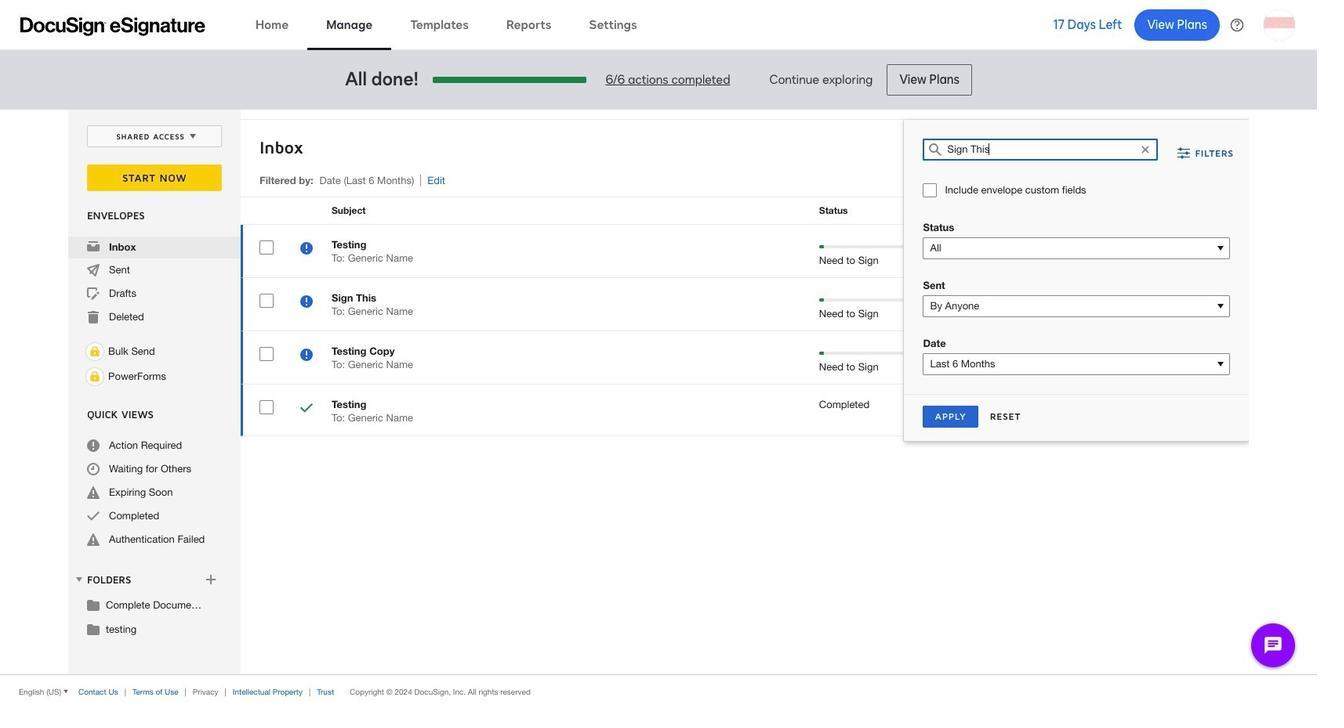 Task type: vqa. For each thing, say whether or not it's contained in the screenshot.
inbox image
yes



Task type: describe. For each thing, give the bounding box(es) containing it.
2 need to sign image from the top
[[300, 349, 313, 364]]

secondary navigation region
[[68, 110, 1253, 675]]

1 need to sign image from the top
[[300, 242, 313, 257]]

sent image
[[87, 264, 100, 277]]

more info region
[[0, 675, 1318, 709]]

your uploaded profile image image
[[1264, 9, 1296, 40]]

action required image
[[87, 440, 100, 453]]



Task type: locate. For each thing, give the bounding box(es) containing it.
view folders image
[[73, 574, 85, 587]]

docusign esignature image
[[20, 17, 205, 36]]

trash image
[[87, 311, 100, 324]]

need to sign image
[[300, 296, 313, 311]]

lock image
[[85, 368, 104, 387]]

need to sign image up need to sign image
[[300, 242, 313, 257]]

alert image
[[87, 534, 100, 547]]

need to sign image up completed image
[[300, 349, 313, 364]]

folder image
[[87, 599, 100, 612]]

clock image
[[87, 463, 100, 476]]

need to sign image
[[300, 242, 313, 257], [300, 349, 313, 364]]

1 vertical spatial need to sign image
[[300, 349, 313, 364]]

inbox image
[[87, 241, 100, 253]]

0 vertical spatial need to sign image
[[300, 242, 313, 257]]

draft image
[[87, 288, 100, 300]]

Search Inbox and Folders text field
[[948, 140, 1134, 160]]

completed image
[[87, 511, 100, 523]]

completed image
[[300, 402, 313, 417]]

lock image
[[85, 343, 104, 362]]

folder image
[[87, 623, 100, 636]]

alert image
[[87, 487, 100, 500]]



